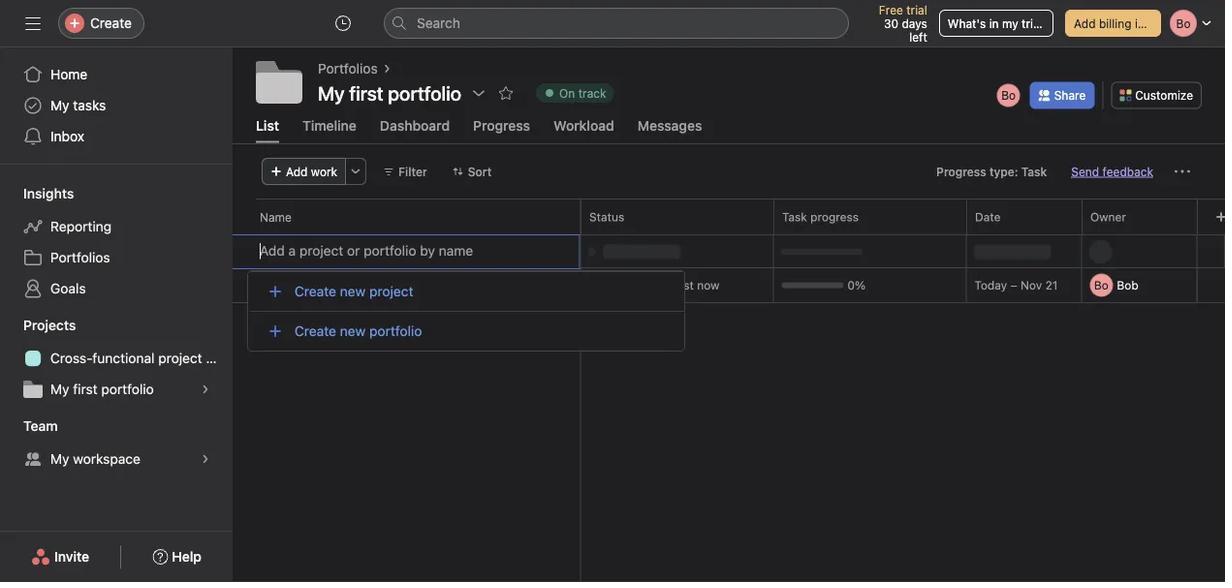 Task type: locate. For each thing, give the bounding box(es) containing it.
progress inside 'dropdown button'
[[937, 165, 987, 178]]

hide sidebar image
[[25, 16, 41, 31]]

cross- right list image
[[291, 277, 333, 293]]

0 vertical spatial project
[[399, 277, 443, 293]]

messages
[[638, 117, 703, 133]]

1 vertical spatial cross-functional project plan link
[[12, 343, 233, 374]]

portfolios link down reporting
[[12, 242, 221, 274]]

days
[[902, 16, 928, 30]]

trial?
[[1022, 16, 1049, 30]]

my for my first portfolio
[[50, 382, 69, 398]]

0 vertical spatial cross-functional project plan
[[291, 277, 473, 293]]

0 horizontal spatial cross-functional project plan
[[50, 351, 233, 367]]

task inside 'dropdown button'
[[1022, 165, 1048, 178]]

progress left type: on the top
[[937, 165, 987, 178]]

plan inside projects element
[[206, 351, 233, 367]]

0 horizontal spatial progress
[[473, 117, 531, 133]]

progress type: task button
[[928, 158, 1057, 185]]

functional
[[333, 277, 395, 293], [92, 351, 155, 367]]

functional up portfolio
[[92, 351, 155, 367]]

dashboard link
[[380, 117, 450, 143]]

create
[[90, 15, 132, 31]]

0 horizontal spatial cross-functional project plan link
[[12, 343, 233, 374]]

0 horizontal spatial task
[[782, 210, 807, 224]]

my inside the teams element
[[50, 451, 69, 467]]

see details, my first portfolio image
[[200, 384, 211, 396]]

project
[[399, 277, 443, 293], [158, 351, 202, 367]]

progress down add to starred 'image'
[[473, 117, 531, 133]]

plan inside cell
[[447, 277, 473, 293]]

1 horizontal spatial progress
[[937, 165, 987, 178]]

search list box
[[384, 8, 850, 39]]

progress link
[[473, 117, 531, 143]]

0 horizontal spatial portfolios
[[50, 250, 110, 266]]

send
[[1072, 165, 1100, 178]]

1 vertical spatial plan
[[206, 351, 233, 367]]

0 horizontal spatial portfolios link
[[12, 242, 221, 274]]

add work button
[[262, 158, 346, 185]]

insights button
[[0, 184, 74, 204]]

1 horizontal spatial task
[[1022, 165, 1048, 178]]

my up timeline
[[318, 81, 345, 104]]

portfolios link inside the insights element
[[12, 242, 221, 274]]

info
[[1136, 16, 1156, 30]]

functional down add a project or portfolio by name text field
[[333, 277, 395, 293]]

1 horizontal spatial portfolios link
[[318, 58, 378, 80]]

0 vertical spatial progress
[[473, 117, 531, 133]]

1 vertical spatial progress
[[937, 165, 987, 178]]

portfolios
[[318, 61, 378, 77], [50, 250, 110, 266]]

project down add a project or portfolio by name text field
[[399, 277, 443, 293]]

my
[[318, 81, 345, 104], [50, 97, 69, 113], [50, 382, 69, 398], [50, 451, 69, 467]]

portfolios link
[[318, 58, 378, 80], [12, 242, 221, 274]]

0 horizontal spatial bo
[[1002, 89, 1017, 102]]

plan up see details, my first portfolio icon
[[206, 351, 233, 367]]

0 vertical spatial task
[[1022, 165, 1048, 178]]

bo
[[1002, 89, 1017, 102], [1095, 279, 1109, 292]]

date
[[975, 210, 1001, 224]]

cross-functional project plan down add a project or portfolio by name text field
[[291, 277, 473, 293]]

projects
[[23, 318, 76, 334]]

0 vertical spatial add
[[1075, 16, 1096, 30]]

1 vertical spatial cross-functional project plan
[[50, 351, 233, 367]]

0 vertical spatial cross-functional project plan link
[[291, 275, 473, 296]]

21
[[1046, 279, 1059, 292]]

portfolios down history image
[[318, 61, 378, 77]]

1 vertical spatial task
[[782, 210, 807, 224]]

cross-functional project plan up portfolio
[[50, 351, 233, 367]]

0%
[[848, 279, 866, 292]]

team
[[23, 419, 58, 435]]

help
[[172, 549, 202, 565]]

my down team
[[50, 451, 69, 467]]

workload
[[554, 117, 615, 133]]

teams element
[[0, 409, 233, 479]]

0 horizontal spatial functional
[[92, 351, 155, 367]]

add left work
[[286, 165, 308, 178]]

1 vertical spatial add
[[286, 165, 308, 178]]

bo left bob
[[1095, 279, 1109, 292]]

messages link
[[638, 117, 703, 143]]

goals link
[[12, 274, 221, 305]]

1 horizontal spatial portfolios
[[318, 61, 378, 77]]

1 horizontal spatial cross-
[[291, 277, 333, 293]]

trial
[[907, 3, 928, 16]]

1 row from the top
[[233, 199, 1226, 235]]

1 vertical spatial cross-
[[50, 351, 92, 367]]

my left first on the bottom left of the page
[[50, 382, 69, 398]]

cross-functional project plan link down add a project or portfolio by name text field
[[291, 275, 473, 296]]

task right type: on the top
[[1022, 165, 1048, 178]]

1 horizontal spatial plan
[[447, 277, 473, 293]]

in
[[990, 16, 1000, 30]]

0 horizontal spatial add
[[286, 165, 308, 178]]

0 vertical spatial portfolios
[[318, 61, 378, 77]]

0 vertical spatial cross-
[[291, 277, 333, 293]]

cross-functional project plan link up portfolio
[[12, 343, 233, 374]]

1 vertical spatial portfolios link
[[12, 242, 221, 274]]

progress
[[473, 117, 531, 133], [937, 165, 987, 178]]

my inside the global element
[[50, 97, 69, 113]]

1 vertical spatial functional
[[92, 351, 155, 367]]

add for add work
[[286, 165, 308, 178]]

portfolios link down history image
[[318, 58, 378, 80]]

cross-
[[291, 277, 333, 293], [50, 351, 92, 367]]

0 horizontal spatial cross-
[[50, 351, 92, 367]]

bo left share button
[[1002, 89, 1017, 102]]

2 row from the top
[[233, 234, 1226, 235]]

portfolios down reporting
[[50, 250, 110, 266]]

add left "billing"
[[1075, 16, 1096, 30]]

1 horizontal spatial add
[[1075, 16, 1096, 30]]

cross- up first on the bottom left of the page
[[50, 351, 92, 367]]

1 horizontal spatial bo
[[1095, 279, 1109, 292]]

task
[[1022, 165, 1048, 178], [782, 210, 807, 224]]

cross-functional project plan link
[[291, 275, 473, 296], [12, 343, 233, 374]]

1 vertical spatial portfolios
[[50, 250, 110, 266]]

what's
[[948, 16, 987, 30]]

inbox link
[[12, 121, 221, 152]]

what's in my trial?
[[948, 16, 1049, 30]]

list link
[[256, 117, 279, 143]]

share
[[1055, 89, 1087, 102]]

plan
[[447, 277, 473, 293], [206, 351, 233, 367]]

1 horizontal spatial cross-functional project plan
[[291, 277, 473, 293]]

progress for progress
[[473, 117, 531, 133]]

portfolios inside the insights element
[[50, 250, 110, 266]]

customize
[[1136, 89, 1194, 102]]

my tasks
[[50, 97, 106, 113]]

dashboard
[[380, 117, 450, 133]]

my left tasks
[[50, 97, 69, 113]]

0 horizontal spatial plan
[[206, 351, 233, 367]]

on track
[[560, 86, 607, 100]]

add
[[1075, 16, 1096, 30], [286, 165, 308, 178]]

row
[[233, 199, 1226, 235], [233, 234, 1226, 235], [233, 235, 1226, 269]]

cell
[[1082, 267, 1209, 303]]

plan down add a project or portfolio by name text field
[[447, 277, 473, 293]]

1 horizontal spatial functional
[[333, 277, 395, 293]]

track
[[579, 86, 607, 100]]

my inside projects element
[[50, 382, 69, 398]]

cell containing bo
[[1082, 267, 1209, 303]]

0 vertical spatial portfolios link
[[318, 58, 378, 80]]

project inside cell
[[399, 277, 443, 293]]

0 vertical spatial bo
[[1002, 89, 1017, 102]]

my for my workspace
[[50, 451, 69, 467]]

1 vertical spatial project
[[158, 351, 202, 367]]

1 horizontal spatial cross-functional project plan link
[[291, 275, 473, 296]]

global element
[[0, 48, 233, 164]]

Add a project or portfolio by name text field
[[248, 235, 564, 269]]

1 horizontal spatial project
[[399, 277, 443, 293]]

task left 'progress'
[[782, 210, 807, 224]]

add for add billing info
[[1075, 16, 1096, 30]]

project up see details, my first portfolio icon
[[158, 351, 202, 367]]

1 vertical spatial bo
[[1095, 279, 1109, 292]]

left
[[910, 30, 928, 44]]

history image
[[336, 16, 351, 31]]

0 vertical spatial functional
[[333, 277, 395, 293]]

search button
[[384, 8, 850, 39]]

add work
[[286, 165, 338, 178]]

cross- inside cell
[[291, 277, 333, 293]]

add billing info
[[1075, 16, 1156, 30]]

cross-functional project plan
[[291, 277, 473, 293], [50, 351, 233, 367]]

0 vertical spatial plan
[[447, 277, 473, 293]]



Task type: vqa. For each thing, say whether or not it's contained in the screenshot.
team
yes



Task type: describe. For each thing, give the bounding box(es) containing it.
insights
[[23, 186, 74, 202]]

see details, my workspace image
[[200, 454, 211, 466]]

more actions image
[[350, 166, 362, 177]]

invite button
[[18, 540, 102, 575]]

show options image
[[471, 85, 487, 101]]

first portfolio
[[349, 81, 462, 104]]

share button
[[1031, 82, 1095, 109]]

search
[[417, 15, 461, 31]]

help button
[[140, 540, 214, 575]]

cross-functional project plan cell
[[233, 267, 581, 305]]

workload link
[[554, 117, 615, 143]]

bob
[[1118, 279, 1139, 292]]

projects element
[[0, 308, 233, 409]]

billing
[[1100, 16, 1132, 30]]

30
[[884, 16, 899, 30]]

today
[[975, 279, 1008, 292]]

cross-functional project plan inside projects element
[[50, 351, 233, 367]]

create button
[[58, 8, 144, 39]]

on
[[560, 86, 575, 100]]

portfolio
[[101, 382, 154, 398]]

team button
[[0, 417, 58, 436]]

my for my first portfolio
[[318, 81, 345, 104]]

remove image
[[1193, 280, 1205, 291]]

free trial 30 days left
[[880, 3, 928, 44]]

add billing info button
[[1066, 10, 1162, 37]]

more actions image
[[1175, 164, 1191, 179]]

functional inside projects element
[[92, 351, 155, 367]]

goals
[[50, 281, 86, 297]]

cross-functional project plan row
[[233, 267, 1226, 305]]

my workspace link
[[12, 444, 221, 475]]

my first portfolio
[[50, 382, 154, 398]]

send feedback
[[1072, 165, 1154, 178]]

name
[[260, 210, 292, 224]]

–
[[1011, 279, 1018, 292]]

cross- inside projects element
[[50, 351, 92, 367]]

invite
[[54, 549, 89, 565]]

my first portfolio
[[318, 81, 462, 104]]

status
[[589, 210, 624, 224]]

3 row from the top
[[233, 235, 1226, 269]]

progress for progress type: task
[[937, 165, 987, 178]]

tasks
[[73, 97, 106, 113]]

nov
[[1021, 279, 1043, 292]]

add field image
[[1216, 211, 1226, 223]]

reporting
[[50, 219, 112, 235]]

home link
[[12, 59, 221, 90]]

sort
[[468, 165, 492, 178]]

type:
[[990, 165, 1019, 178]]

my for my tasks
[[50, 97, 69, 113]]

task inside row
[[782, 210, 807, 224]]

functional inside cell
[[333, 277, 395, 293]]

my workspace
[[50, 451, 141, 467]]

row containing name
[[233, 199, 1226, 235]]

add to starred image
[[499, 85, 514, 101]]

just now
[[671, 279, 720, 292]]

timeline
[[303, 117, 357, 133]]

task progress
[[782, 210, 859, 224]]

progress
[[810, 210, 859, 224]]

cross-functional project plan link inside cell
[[291, 275, 473, 296]]

projects button
[[0, 316, 76, 336]]

reporting link
[[12, 211, 221, 242]]

today – nov 21
[[975, 279, 1059, 292]]

feedback
[[1103, 165, 1154, 178]]

filter button
[[374, 158, 436, 185]]

customize button
[[1112, 82, 1203, 109]]

cross-functional project plan link inside projects element
[[12, 343, 233, 374]]

filter
[[399, 165, 427, 178]]

timeline link
[[303, 117, 357, 143]]

bo inside cell
[[1095, 279, 1109, 292]]

insights element
[[0, 177, 233, 308]]

workspace
[[73, 451, 141, 467]]

my
[[1003, 16, 1019, 30]]

work
[[311, 165, 338, 178]]

owner
[[1091, 210, 1126, 224]]

my first portfolio link
[[12, 374, 221, 405]]

free
[[880, 3, 904, 16]]

list
[[256, 117, 279, 133]]

sort button
[[444, 158, 501, 185]]

inbox
[[50, 129, 84, 145]]

cross-functional project plan inside cell
[[291, 277, 473, 293]]

now
[[698, 279, 720, 292]]

just
[[671, 279, 694, 292]]

my tasks link
[[12, 90, 221, 121]]

first
[[73, 382, 98, 398]]

just now cell
[[580, 267, 774, 303]]

what's in my trial? button
[[940, 10, 1054, 37]]

home
[[50, 66, 88, 82]]

0 horizontal spatial project
[[158, 351, 202, 367]]

on track button
[[528, 80, 623, 107]]

list image
[[268, 280, 279, 291]]

progress type: task
[[937, 165, 1048, 178]]

send feedback link
[[1072, 163, 1154, 180]]



